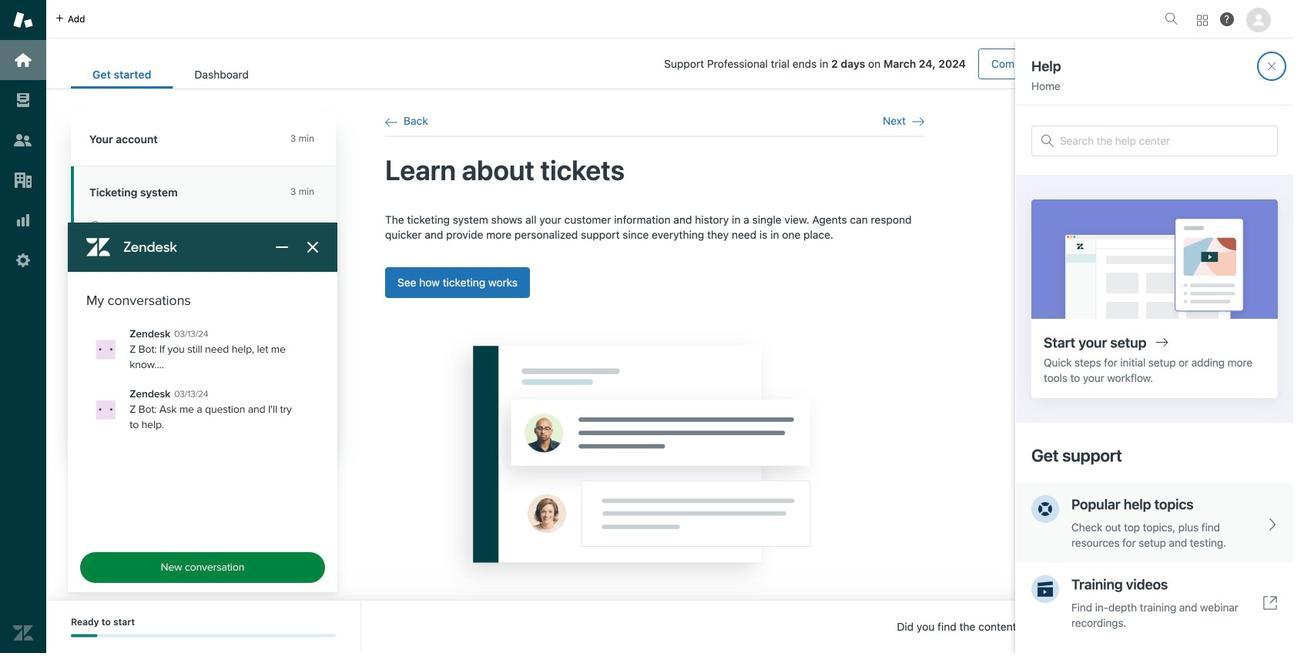 Task type: vqa. For each thing, say whether or not it's contained in the screenshot.
grid
no



Task type: describe. For each thing, give the bounding box(es) containing it.
4 heading from the top
[[71, 391, 336, 447]]

main element
[[0, 0, 46, 653]]

1 heading from the top
[[71, 113, 336, 166]]

organizations image
[[13, 170, 33, 190]]

get help image
[[1221, 12, 1234, 26]]

zendesk products image
[[1197, 15, 1208, 26]]

zendesk support image
[[13, 10, 33, 30]]

March 24, 2024 text field
[[884, 57, 966, 70]]

3 heading from the top
[[71, 337, 336, 391]]

reporting image
[[13, 210, 33, 230]]

get started image
[[13, 50, 33, 70]]



Task type: locate. For each thing, give the bounding box(es) containing it.
tab
[[173, 60, 270, 89]]

customers image
[[13, 130, 33, 150]]

progress bar
[[71, 634, 336, 638]]

zendesk image
[[13, 623, 33, 643]]

views image
[[13, 90, 33, 110]]

tab list
[[71, 60, 270, 89]]

2 heading from the top
[[71, 284, 336, 337]]

heading
[[71, 113, 336, 166], [71, 284, 336, 337], [71, 337, 336, 391], [71, 391, 336, 447]]

admin image
[[13, 250, 33, 270]]



